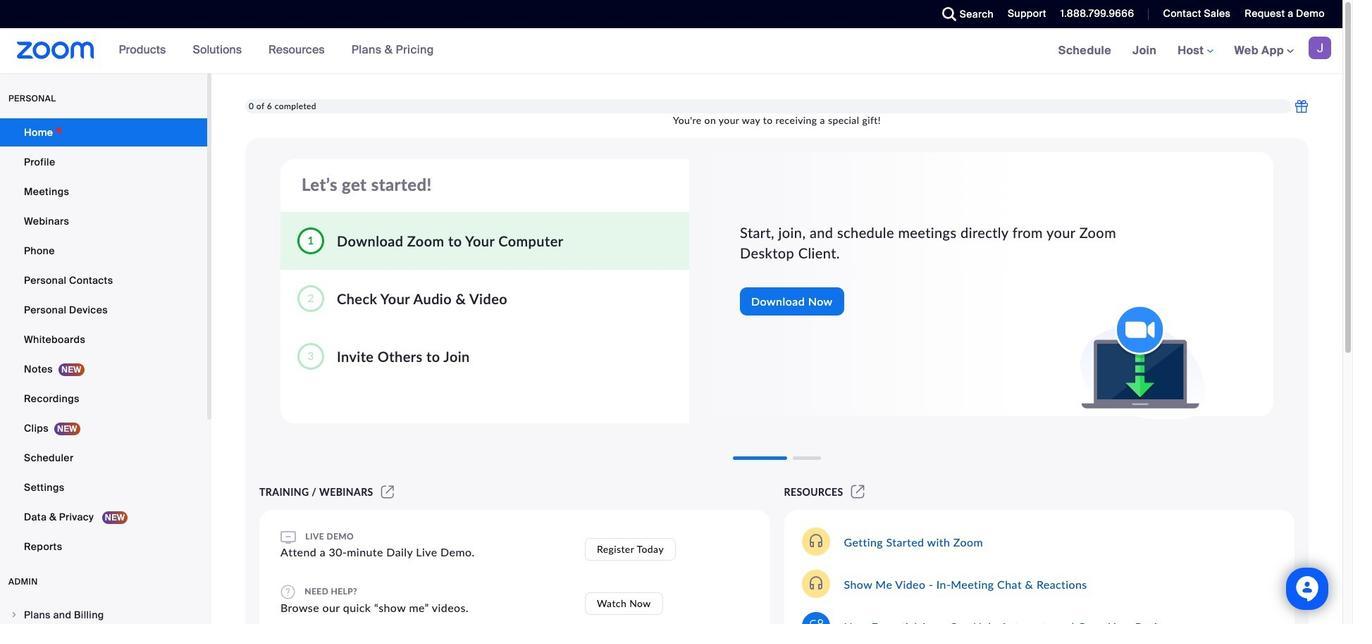 Task type: describe. For each thing, give the bounding box(es) containing it.
zoom logo image
[[17, 42, 94, 59]]

window new image
[[849, 487, 867, 499]]

right image
[[10, 611, 18, 620]]

product information navigation
[[108, 28, 445, 73]]

personal menu menu
[[0, 118, 207, 563]]

profile picture image
[[1309, 37, 1332, 59]]



Task type: locate. For each thing, give the bounding box(es) containing it.
menu item
[[0, 602, 207, 625]]

window new image
[[379, 487, 396, 499]]

meetings navigation
[[1048, 28, 1343, 74]]

banner
[[0, 28, 1343, 74]]



Task type: vqa. For each thing, say whether or not it's contained in the screenshot.
menu item
yes



